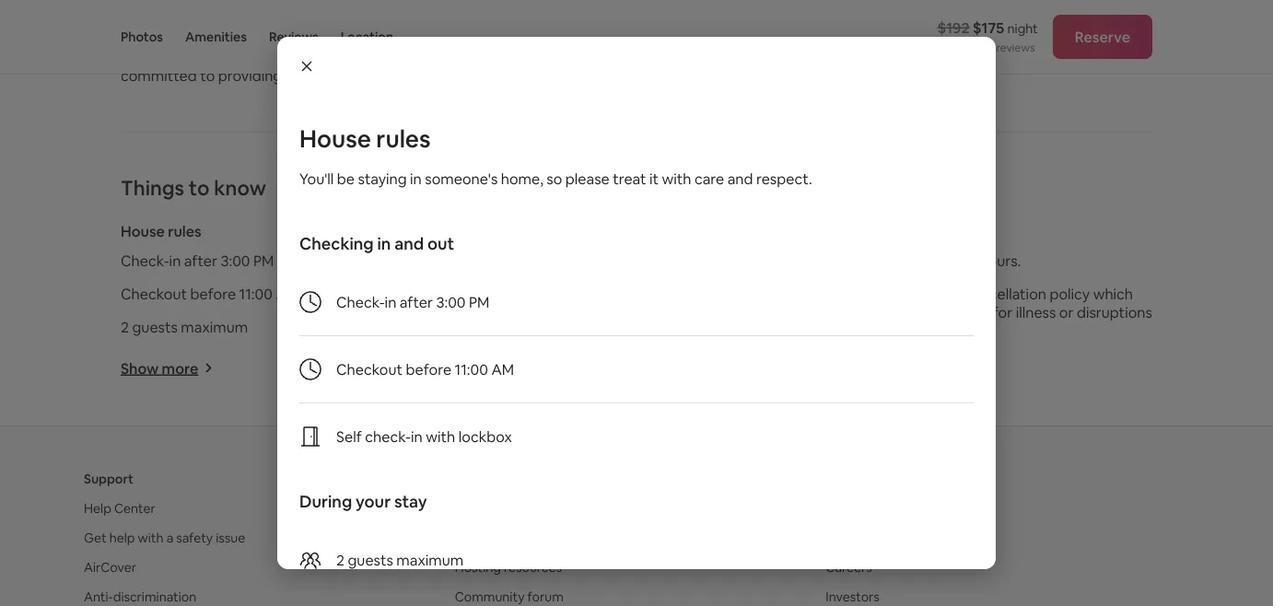 Task type: vqa. For each thing, say whether or not it's contained in the screenshot.
how
no



Task type: locate. For each thing, give the bounding box(es) containing it.
0 vertical spatial house rules
[[300, 123, 431, 154]]

$192 $175 night 25 reviews
[[938, 18, 1038, 55]]

0 vertical spatial checkout before 11:00 am
[[121, 285, 299, 303]]

0 vertical spatial am
[[276, 285, 299, 303]]

1 vertical spatial to
[[189, 175, 210, 201]]

1 horizontal spatial more
[[511, 359, 547, 378]]

1 horizontal spatial before
[[406, 360, 452, 379]]

show more button
[[121, 359, 213, 378], [470, 359, 562, 378]]

even
[[870, 303, 903, 322]]

1 horizontal spatial checkout before 11:00 am
[[336, 360, 514, 379]]

1 vertical spatial 11:00
[[455, 360, 488, 379]]

0 vertical spatial pm
[[253, 251, 274, 270]]

0 horizontal spatial house
[[121, 222, 165, 241]]

11:00
[[239, 285, 273, 303], [455, 360, 488, 379]]

0 horizontal spatial checkout
[[121, 285, 187, 303]]

experienced,
[[225, 44, 314, 63]]

0 horizontal spatial are
[[201, 44, 222, 63]]

rated
[[360, 44, 397, 63]]

0 horizontal spatial before
[[190, 285, 236, 303]]

0 horizontal spatial 2
[[121, 318, 129, 337]]

0 horizontal spatial after
[[184, 251, 217, 270]]

1 vertical spatial house
[[121, 222, 165, 241]]

with left lockbox
[[426, 427, 455, 446]]

2 vertical spatial with
[[138, 529, 164, 546]]

so
[[547, 169, 562, 188]]

2 guests maximum inside house rules dialog
[[336, 551, 464, 570]]

0 vertical spatial to
[[200, 66, 215, 85]]

are right 'who'
[[473, 44, 494, 63]]

1 horizontal spatial cancellation
[[965, 285, 1047, 303]]

discrimination
[[113, 588, 197, 605]]

0 vertical spatial rules
[[376, 123, 431, 154]]

house rules for be
[[300, 123, 431, 154]]

1 horizontal spatial show
[[470, 359, 508, 378]]

reserve
[[1075, 27, 1131, 46]]

2 vertical spatial for
[[993, 303, 1013, 322]]

1 horizontal spatial 2 guests maximum
[[336, 551, 464, 570]]

0 horizontal spatial 3:00
[[221, 251, 250, 270]]

0 vertical spatial 11:00
[[239, 285, 273, 303]]

support
[[84, 471, 134, 487]]

with right help on the bottom
[[138, 529, 164, 546]]

for inside dominic is a superhost superhosts are experienced, highly rated hosts who are committed to providing great stays for guests.
[[363, 66, 383, 85]]

house up be on the left top
[[300, 123, 371, 154]]

0 vertical spatial and
[[728, 169, 753, 188]]

with right it
[[662, 169, 692, 188]]

to down amenities
[[200, 66, 215, 85]]

house rules dialog
[[277, 37, 996, 606]]

0 horizontal spatial house rules
[[121, 222, 202, 241]]

1 vertical spatial alarm
[[519, 318, 557, 337]]

1 vertical spatial checkout
[[336, 360, 403, 379]]

0 horizontal spatial show
[[121, 359, 159, 378]]

0 vertical spatial a
[[195, 16, 203, 35]]

0 horizontal spatial check-in after 3:00 pm
[[121, 251, 274, 270]]

0 horizontal spatial show more button
[[121, 359, 213, 378]]

1 vertical spatial 3:00
[[436, 293, 466, 311]]

checking in and out
[[300, 233, 455, 255]]

0 horizontal spatial more
[[162, 359, 198, 378]]

rules
[[376, 123, 431, 154], [168, 222, 202, 241]]

superhosts
[[121, 44, 197, 63]]

1 horizontal spatial show more button
[[470, 359, 562, 378]]

1 horizontal spatial check-in after 3:00 pm
[[336, 293, 490, 311]]

1 show more from the left
[[121, 359, 198, 378]]

0 horizontal spatial a
[[166, 529, 173, 546]]

host's
[[896, 285, 938, 303]]

1 vertical spatial after
[[400, 293, 433, 311]]

after down things to know
[[184, 251, 217, 270]]

2 show more button from the left
[[470, 359, 562, 378]]

rules up staying
[[376, 123, 431, 154]]

alarm right monoxide
[[595, 285, 633, 303]]

reviews
[[997, 41, 1035, 55]]

disruptions
[[1077, 303, 1153, 322]]

0 horizontal spatial check-
[[121, 251, 169, 270]]

1 horizontal spatial guests
[[348, 551, 393, 570]]

1 are from the left
[[201, 44, 222, 63]]

show more
[[121, 359, 198, 378], [470, 359, 547, 378]]

more
[[162, 359, 198, 378], [511, 359, 547, 378]]

check- down 'things'
[[121, 251, 169, 270]]

0 vertical spatial maximum
[[181, 318, 248, 337]]

if
[[906, 303, 915, 322]]

checkout
[[121, 285, 187, 303], [336, 360, 403, 379]]

0 vertical spatial 2
[[121, 318, 129, 337]]

covid-
[[891, 321, 942, 340]]

1 vertical spatial check-
[[336, 293, 385, 311]]

house rules inside dialog
[[300, 123, 431, 154]]

cancel
[[946, 303, 990, 322]]

0 vertical spatial guests
[[132, 318, 178, 337]]

0 vertical spatial with
[[662, 169, 692, 188]]

2 horizontal spatial for
[[993, 303, 1013, 322]]

0 vertical spatial 3:00
[[221, 251, 250, 270]]

check-in after 3:00 pm down out
[[336, 293, 490, 311]]

for down rated
[[363, 66, 383, 85]]

pm left checking
[[253, 251, 274, 270]]

check- down checking in and out
[[336, 293, 385, 311]]

0 horizontal spatial checkout before 11:00 am
[[121, 285, 299, 303]]

1 horizontal spatial 3:00
[[436, 293, 466, 311]]

to inside dominic is a superhost superhosts are experienced, highly rated hosts who are committed to providing great stays for guests.
[[200, 66, 215, 85]]

rules inside dialog
[[376, 123, 431, 154]]

hosting resources link
[[455, 559, 562, 575]]

monoxide
[[524, 285, 591, 303]]

1 vertical spatial 2
[[336, 551, 345, 570]]

a inside dominic is a superhost superhosts are experienced, highly rated hosts who are committed to providing great stays for guests.
[[195, 16, 203, 35]]

alarm down carbon monoxide alarm at the left
[[519, 318, 557, 337]]

hosting
[[455, 559, 501, 575]]

are down superhost
[[201, 44, 222, 63]]

pm up the smoke
[[469, 293, 490, 311]]

smoke alarm
[[470, 318, 557, 337]]

1 vertical spatial for
[[937, 251, 956, 270]]

1 vertical spatial guests
[[348, 551, 393, 570]]

are
[[201, 44, 222, 63], [473, 44, 494, 63]]

1 horizontal spatial check-
[[336, 293, 385, 311]]

48
[[960, 251, 977, 270]]

1 horizontal spatial a
[[195, 16, 203, 35]]

0 vertical spatial check-in after 3:00 pm
[[121, 251, 274, 270]]

for left the "illness"
[[993, 303, 1013, 322]]

0 horizontal spatial maximum
[[181, 318, 248, 337]]

house inside dialog
[[300, 123, 371, 154]]

house
[[300, 123, 371, 154], [121, 222, 165, 241]]

0 vertical spatial check-
[[121, 251, 169, 270]]

1 vertical spatial am
[[492, 360, 514, 379]]

3:00 down know
[[221, 251, 250, 270]]

1 show more button from the left
[[121, 359, 213, 378]]

0 horizontal spatial for
[[363, 66, 383, 85]]

3:00 left carbon
[[436, 293, 466, 311]]

guests inside house rules dialog
[[348, 551, 393, 570]]

1 horizontal spatial and
[[728, 169, 753, 188]]

carbon
[[470, 285, 520, 303]]

reviews
[[269, 29, 319, 45]]

to left know
[[189, 175, 210, 201]]

caused
[[819, 321, 867, 340]]

things to know
[[121, 175, 266, 201]]

2 more from the left
[[511, 359, 547, 378]]

guests
[[132, 318, 178, 337], [348, 551, 393, 570]]

1 horizontal spatial pm
[[469, 293, 490, 311]]

1 vertical spatial house rules
[[121, 222, 202, 241]]

19.
[[942, 321, 960, 340]]

house rules down 'things'
[[121, 222, 202, 241]]

3:00
[[221, 251, 250, 270], [436, 293, 466, 311]]

0 horizontal spatial rules
[[168, 222, 202, 241]]

and right care on the top of the page
[[728, 169, 753, 188]]

0 vertical spatial for
[[363, 66, 383, 85]]

rules down things to know
[[168, 222, 202, 241]]

1 horizontal spatial rules
[[376, 123, 431, 154]]

pm
[[253, 251, 274, 270], [469, 293, 490, 311]]

check- inside house rules dialog
[[336, 293, 385, 311]]

1 horizontal spatial after
[[400, 293, 433, 311]]

resources
[[504, 559, 562, 575]]

am inside house rules dialog
[[492, 360, 514, 379]]

1 vertical spatial pm
[[469, 293, 490, 311]]

review
[[819, 285, 867, 303]]

0 vertical spatial checkout
[[121, 285, 187, 303]]

self
[[336, 427, 362, 446]]

1 vertical spatial checkout before 11:00 am
[[336, 360, 514, 379]]

cancellation down hours.
[[965, 285, 1047, 303]]

a right is
[[195, 16, 203, 35]]

2 horizontal spatial with
[[662, 169, 692, 188]]

a left safety
[[166, 529, 173, 546]]

cancellation up 'the'
[[852, 251, 933, 270]]

0 vertical spatial cancellation
[[852, 251, 933, 270]]

1 vertical spatial maximum
[[397, 551, 464, 570]]

superhost
[[206, 16, 278, 35]]

$175
[[973, 18, 1005, 37]]

anti-discrimination link
[[84, 588, 197, 605]]

after
[[184, 251, 217, 270], [400, 293, 433, 311]]

care
[[695, 169, 725, 188]]

check-in after 3:00 pm
[[121, 251, 274, 270], [336, 293, 490, 311]]

1 show from the left
[[121, 359, 159, 378]]

1 horizontal spatial house
[[300, 123, 371, 154]]

cancellation inside the review the host's full cancellation policy which applies even if you cancel for illness or disruptions caused by covid-19.
[[965, 285, 1047, 303]]

for left the 48
[[937, 251, 956, 270]]

help center link
[[84, 500, 155, 516]]

night
[[1008, 20, 1038, 36]]

0 horizontal spatial show more
[[121, 359, 198, 378]]

1 vertical spatial 2 guests maximum
[[336, 551, 464, 570]]

0 horizontal spatial cancellation
[[852, 251, 933, 270]]

alarm
[[595, 285, 633, 303], [519, 318, 557, 337]]

before inside house rules dialog
[[406, 360, 452, 379]]

free
[[819, 251, 849, 270]]

0 horizontal spatial 2 guests maximum
[[121, 318, 248, 337]]

issue
[[216, 529, 245, 546]]

house rules
[[300, 123, 431, 154], [121, 222, 202, 241]]

1 horizontal spatial checkout
[[336, 360, 403, 379]]

2 are from the left
[[473, 44, 494, 63]]

community forum link
[[455, 588, 564, 605]]

stay
[[394, 491, 427, 513]]

for
[[363, 66, 383, 85], [937, 251, 956, 270], [993, 303, 1013, 322]]

1 horizontal spatial show more
[[470, 359, 547, 378]]

check-in after 3:00 pm down things to know
[[121, 251, 274, 270]]

1 horizontal spatial house rules
[[300, 123, 431, 154]]

reserve button
[[1053, 15, 1153, 59]]

committed
[[121, 66, 197, 85]]

before
[[190, 285, 236, 303], [406, 360, 452, 379]]

1 vertical spatial cancellation
[[965, 285, 1047, 303]]

0 horizontal spatial 11:00
[[239, 285, 273, 303]]

after down out
[[400, 293, 433, 311]]

1 horizontal spatial 2
[[336, 551, 345, 570]]

1 horizontal spatial am
[[492, 360, 514, 379]]

3:00 inside house rules dialog
[[436, 293, 466, 311]]

or
[[1060, 303, 1074, 322]]

house down 'things'
[[121, 222, 165, 241]]

1 horizontal spatial are
[[473, 44, 494, 63]]

and left out
[[395, 233, 424, 255]]

1 more from the left
[[162, 359, 198, 378]]

after inside house rules dialog
[[400, 293, 433, 311]]

location button
[[341, 0, 394, 74]]

1 vertical spatial and
[[395, 233, 424, 255]]

house rules up staying
[[300, 123, 431, 154]]

amenities button
[[185, 0, 247, 74]]

0 horizontal spatial am
[[276, 285, 299, 303]]

in
[[410, 169, 422, 188], [377, 233, 391, 255], [169, 251, 181, 270], [385, 293, 397, 311], [411, 427, 423, 446]]

who
[[440, 44, 469, 63]]

1 horizontal spatial maximum
[[397, 551, 464, 570]]

1 horizontal spatial 11:00
[[455, 360, 488, 379]]

1 horizontal spatial for
[[937, 251, 956, 270]]

which
[[1094, 285, 1134, 303]]

in down checking in and out
[[385, 293, 397, 311]]

0 vertical spatial after
[[184, 251, 217, 270]]



Task type: describe. For each thing, give the bounding box(es) containing it.
checkout before 11:00 am inside house rules dialog
[[336, 360, 514, 379]]

lockbox
[[459, 427, 512, 446]]

review the host's full cancellation policy which applies even if you cancel for illness or disruptions caused by covid-19.
[[819, 285, 1153, 340]]

illness
[[1016, 303, 1056, 322]]

aircover link
[[84, 559, 136, 575]]

pm inside house rules dialog
[[469, 293, 490, 311]]

safety
[[176, 529, 213, 546]]

you'll be staying in someone's home, so please treat it with care and respect.
[[300, 169, 812, 188]]

home,
[[501, 169, 544, 188]]

by
[[871, 321, 887, 340]]

checking
[[300, 233, 374, 255]]

0 horizontal spatial with
[[138, 529, 164, 546]]

staying
[[358, 169, 407, 188]]

get help with a safety issue
[[84, 529, 245, 546]]

aircover
[[84, 559, 136, 575]]

carbon monoxide alarm
[[470, 285, 633, 303]]

hosting resources
[[455, 559, 562, 575]]

help
[[109, 529, 135, 546]]

guests.
[[386, 66, 435, 85]]

hosts
[[400, 44, 437, 63]]

photos
[[121, 29, 163, 45]]

self check-in with lockbox
[[336, 427, 512, 446]]

during your stay
[[300, 491, 427, 513]]

0 horizontal spatial and
[[395, 233, 424, 255]]

community
[[455, 588, 525, 605]]

rules for staying
[[376, 123, 431, 154]]

house rules for in
[[121, 222, 202, 241]]

be
[[337, 169, 355, 188]]

0 horizontal spatial alarm
[[519, 318, 557, 337]]

25
[[982, 41, 994, 55]]

dominic
[[121, 16, 178, 35]]

smoke
[[470, 318, 516, 337]]

highly
[[317, 44, 357, 63]]

2 inside house rules dialog
[[336, 551, 345, 570]]

hours.
[[980, 251, 1021, 270]]

providing
[[218, 66, 282, 85]]

0 vertical spatial before
[[190, 285, 236, 303]]

1 vertical spatial with
[[426, 427, 455, 446]]

respect.
[[757, 169, 812, 188]]

anti-
[[84, 588, 113, 605]]

full
[[942, 285, 962, 303]]

community forum
[[455, 588, 564, 605]]

in down things to know
[[169, 251, 181, 270]]

careers link
[[826, 559, 873, 575]]

check-in after 3:00 pm inside house rules dialog
[[336, 293, 490, 311]]

someone's
[[425, 169, 498, 188]]

is
[[181, 16, 192, 35]]

you
[[918, 303, 943, 322]]

for inside the review the host's full cancellation policy which applies even if you cancel for illness or disruptions caused by covid-19.
[[993, 303, 1013, 322]]

get
[[84, 529, 107, 546]]

get help with a safety issue link
[[84, 529, 245, 546]]

know
[[214, 175, 266, 201]]

in right staying
[[410, 169, 422, 188]]

location
[[341, 29, 394, 45]]

great
[[285, 66, 322, 85]]

the
[[870, 285, 893, 303]]

applies
[[819, 303, 867, 322]]

help center
[[84, 500, 155, 516]]

2 show from the left
[[470, 359, 508, 378]]

dominic is a superhost superhosts are experienced, highly rated hosts who are committed to providing great stays for guests.
[[121, 16, 494, 85]]

reviews button
[[269, 0, 319, 74]]

help
[[84, 500, 111, 516]]

anti-discrimination
[[84, 588, 197, 605]]

investors
[[826, 588, 880, 605]]

forum
[[528, 588, 564, 605]]

checkout inside house rules dialog
[[336, 360, 403, 379]]

amenities
[[185, 29, 247, 45]]

in up stay
[[411, 427, 423, 446]]

0 vertical spatial 2 guests maximum
[[121, 318, 248, 337]]

center
[[114, 500, 155, 516]]

$192
[[938, 18, 970, 37]]

2 show more from the left
[[470, 359, 547, 378]]

rules for after
[[168, 222, 202, 241]]

policy
[[1050, 285, 1090, 303]]

your
[[356, 491, 391, 513]]

0 horizontal spatial pm
[[253, 251, 274, 270]]

house for you'll
[[300, 123, 371, 154]]

1 horizontal spatial alarm
[[595, 285, 633, 303]]

in right checking
[[377, 233, 391, 255]]

house for check-
[[121, 222, 165, 241]]

you'll
[[300, 169, 334, 188]]

photos button
[[121, 0, 163, 74]]

stays
[[325, 66, 360, 85]]

things
[[121, 175, 184, 201]]

please
[[566, 169, 610, 188]]

treat
[[613, 169, 646, 188]]

during
[[300, 491, 352, 513]]

out
[[428, 233, 455, 255]]

it
[[650, 169, 659, 188]]

free cancellation for 48 hours.
[[819, 251, 1021, 270]]

11:00 inside house rules dialog
[[455, 360, 488, 379]]

check-
[[365, 427, 411, 446]]

maximum inside house rules dialog
[[397, 551, 464, 570]]

0 horizontal spatial guests
[[132, 318, 178, 337]]

1 vertical spatial a
[[166, 529, 173, 546]]

investors link
[[826, 588, 880, 605]]



